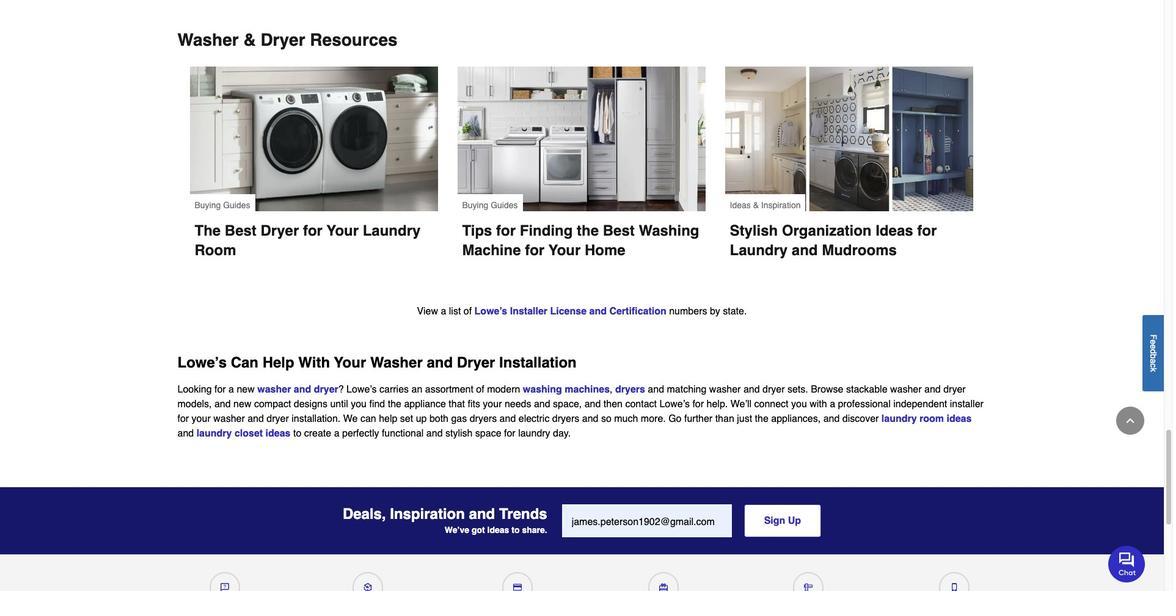 Task type: locate. For each thing, give the bounding box(es) containing it.
1 horizontal spatial buying guides
[[462, 200, 518, 210]]

washer up independent
[[891, 384, 922, 395]]

machines
[[565, 384, 610, 395]]

0 horizontal spatial buying guides
[[195, 200, 250, 210]]

new up laundry closet ideas link
[[234, 399, 252, 410]]

and up got
[[469, 506, 495, 523]]

matching
[[667, 384, 707, 395]]

laundry room ideas link
[[882, 414, 972, 425]]

ideas
[[730, 200, 751, 210], [876, 222, 914, 239]]

0 horizontal spatial to
[[293, 428, 302, 439]]

dryer up until
[[314, 384, 339, 395]]

resources
[[310, 30, 398, 49]]

1 vertical spatial your
[[549, 242, 581, 259]]

the right just
[[755, 414, 769, 425]]

ideas down installer
[[947, 414, 972, 425]]

laundry inside stylish organization ideas for laundry and mudrooms
[[730, 242, 788, 259]]

1 vertical spatial ideas
[[266, 428, 291, 439]]

2 horizontal spatial ideas
[[947, 414, 972, 425]]

?
[[339, 384, 344, 395]]

0 vertical spatial washer
[[178, 30, 239, 49]]

inspiration up stylish
[[762, 200, 801, 210]]

mudrooms
[[822, 242, 897, 259]]

0 horizontal spatial laundry
[[363, 222, 421, 239]]

0 horizontal spatial inspiration
[[390, 506, 465, 523]]

share.
[[522, 526, 548, 536]]

buying guides up tips
[[462, 200, 518, 210]]

and
[[792, 242, 818, 259], [590, 306, 607, 317], [427, 354, 453, 371], [294, 384, 311, 395], [648, 384, 665, 395], [744, 384, 760, 395], [925, 384, 941, 395], [215, 399, 231, 410], [534, 399, 551, 410], [585, 399, 601, 410], [248, 414, 264, 425], [500, 414, 516, 425], [582, 414, 599, 425], [824, 414, 840, 425], [178, 428, 194, 439], [427, 428, 443, 439], [469, 506, 495, 523]]

day.
[[553, 428, 571, 439]]

guides up room
[[223, 200, 250, 210]]

up
[[416, 414, 427, 425]]

0 horizontal spatial guides
[[223, 200, 250, 210]]

1 horizontal spatial inspiration
[[762, 200, 801, 210]]

0 horizontal spatial your
[[192, 414, 211, 425]]

1 vertical spatial ideas
[[876, 222, 914, 239]]

buying guides up the
[[195, 200, 250, 210]]

the up home
[[577, 222, 599, 239]]

e up b
[[1149, 345, 1159, 349]]

numbers
[[670, 306, 708, 317]]

your inside 'the best dryer for your laundry room'
[[327, 222, 359, 239]]

buying
[[195, 200, 221, 210], [462, 200, 489, 210]]

up
[[788, 516, 802, 527]]

a right create
[[334, 428, 340, 439]]

0 horizontal spatial ideas
[[266, 428, 291, 439]]

dryer for best
[[261, 222, 299, 239]]

dryers up space
[[470, 414, 497, 425]]

0 vertical spatial &
[[244, 30, 256, 49]]

installer
[[950, 399, 984, 410]]

to inside laundry room ideas and laundry closet ideas to create a perfectly functional and stylish space for laundry day.
[[293, 428, 302, 439]]

the best dryer for your laundry room
[[195, 222, 425, 259]]

1 vertical spatial dryer
[[261, 222, 299, 239]]

just
[[737, 414, 753, 425]]

tips
[[462, 222, 492, 239]]

&
[[244, 30, 256, 49], [754, 200, 759, 210]]

buying guides for the
[[195, 200, 250, 210]]

1 horizontal spatial laundry
[[730, 242, 788, 259]]

then
[[604, 399, 623, 410]]

you
[[351, 399, 367, 410], [792, 399, 807, 410]]

2 best from the left
[[603, 222, 635, 239]]

a
[[441, 306, 446, 317], [1149, 359, 1159, 364], [229, 384, 234, 395], [830, 399, 836, 410], [334, 428, 340, 439]]

0 horizontal spatial best
[[225, 222, 257, 239]]

closet
[[235, 428, 263, 439]]

ideas inside deals, inspiration and trends we've got ideas to share.
[[488, 526, 509, 536]]

the down carries
[[388, 399, 402, 410]]

a right with
[[830, 399, 836, 410]]

buying guides
[[195, 200, 250, 210], [462, 200, 518, 210]]

needs
[[505, 399, 532, 410]]

2 you from the left
[[792, 399, 807, 410]]

guides for best
[[223, 200, 250, 210]]

laundry left closet
[[197, 428, 232, 439]]

home
[[585, 242, 626, 259]]

0 vertical spatial laundry
[[363, 222, 421, 239]]

a up k
[[1149, 359, 1159, 364]]

and down with
[[824, 414, 840, 425]]

lowe's up 'go'
[[660, 399, 690, 410]]

2 vertical spatial ideas
[[488, 526, 509, 536]]

0 vertical spatial your
[[327, 222, 359, 239]]

1 vertical spatial of
[[476, 384, 485, 395]]

f e e d b a c k
[[1149, 335, 1159, 372]]

ideas
[[947, 414, 972, 425], [266, 428, 291, 439], [488, 526, 509, 536]]

stylish
[[730, 222, 778, 239]]

best up home
[[603, 222, 635, 239]]

1 horizontal spatial the
[[577, 222, 599, 239]]

2 buying guides from the left
[[462, 200, 518, 210]]

stylish organization ideas for laundry and mudrooms
[[730, 222, 941, 259]]

dryers
[[616, 384, 646, 395], [470, 414, 497, 425], [553, 414, 580, 425]]

1 vertical spatial to
[[512, 526, 520, 536]]

a down can
[[229, 384, 234, 395]]

and up we'll
[[744, 384, 760, 395]]

b
[[1149, 354, 1159, 359]]

1 horizontal spatial your
[[483, 399, 502, 410]]

looking for a new washer and dryer ? lowe's carries an assortment of modern washing machines , dryers
[[178, 384, 646, 395]]

set
[[400, 414, 413, 425]]

and left so
[[582, 414, 599, 425]]

buying guides for tips
[[462, 200, 518, 210]]

2 horizontal spatial the
[[755, 414, 769, 425]]

new down can
[[237, 384, 255, 395]]

you down sets.
[[792, 399, 807, 410]]

1 vertical spatial inspiration
[[390, 506, 465, 523]]

buying up the
[[195, 200, 221, 210]]

installation
[[500, 354, 577, 371]]

you up "we"
[[351, 399, 367, 410]]

and down washing
[[534, 399, 551, 410]]

0 vertical spatial ideas
[[730, 200, 751, 210]]

0 vertical spatial your
[[483, 399, 502, 410]]

dimensions image
[[805, 584, 813, 592]]

ideas right got
[[488, 526, 509, 536]]

electric
[[519, 414, 550, 425]]

certification
[[610, 306, 667, 317]]

further
[[685, 414, 713, 425]]

than
[[716, 414, 735, 425]]

list
[[449, 306, 461, 317]]

Email Address email field
[[562, 505, 732, 538]]

we've
[[445, 526, 470, 536]]

0 horizontal spatial the
[[388, 399, 402, 410]]

sign up form
[[562, 505, 822, 538]]

laundry
[[363, 222, 421, 239], [730, 242, 788, 259]]

1 horizontal spatial &
[[754, 200, 759, 210]]

new
[[237, 384, 255, 395], [234, 399, 252, 410]]

0 vertical spatial of
[[464, 306, 472, 317]]

ideas up mudrooms
[[876, 222, 914, 239]]

of up fits
[[476, 384, 485, 395]]

1 buying from the left
[[195, 200, 221, 210]]

0 vertical spatial to
[[293, 428, 302, 439]]

an
[[412, 384, 423, 395]]

0 vertical spatial new
[[237, 384, 255, 395]]

lowe's can help with your washer and dryer installation
[[178, 354, 577, 371]]

dryers link
[[616, 384, 646, 395]]

2 guides from the left
[[491, 200, 518, 210]]

lowe's installer license and certification link
[[475, 306, 667, 317]]

1 horizontal spatial buying
[[462, 200, 489, 210]]

ideas inside stylish organization ideas for laundry and mudrooms
[[876, 222, 914, 239]]

0 horizontal spatial buying
[[195, 200, 221, 210]]

room
[[195, 242, 236, 259]]

to left create
[[293, 428, 302, 439]]

0 vertical spatial the
[[577, 222, 599, 239]]

your
[[483, 399, 502, 410], [192, 414, 211, 425]]

and down organization
[[792, 242, 818, 259]]

best inside tips for finding the best washing machine for your home
[[603, 222, 635, 239]]

d
[[1149, 349, 1159, 354]]

find
[[370, 399, 385, 410]]

your down models,
[[192, 414, 211, 425]]

washer
[[178, 30, 239, 49], [370, 354, 423, 371]]

inspiration
[[762, 200, 801, 210], [390, 506, 465, 523]]

washer up the help.
[[710, 384, 741, 395]]

laundry inside 'the best dryer for your laundry room'
[[363, 222, 421, 239]]

ideas for deals,
[[488, 526, 509, 536]]

dryer down compact
[[267, 414, 289, 425]]

the
[[577, 222, 599, 239], [388, 399, 402, 410], [755, 414, 769, 425]]

and up designs at left
[[294, 384, 311, 395]]

1 horizontal spatial laundry
[[518, 428, 551, 439]]

1 vertical spatial washer
[[370, 354, 423, 371]]

1 vertical spatial laundry
[[730, 242, 788, 259]]

sets.
[[788, 384, 809, 395]]

2 buying from the left
[[462, 200, 489, 210]]

buying up tips
[[462, 200, 489, 210]]

buying for the
[[195, 200, 221, 210]]

1 vertical spatial your
[[192, 414, 211, 425]]

chevron up image
[[1125, 415, 1137, 427]]

to
[[293, 428, 302, 439], [512, 526, 520, 536]]

1 vertical spatial new
[[234, 399, 252, 410]]

f
[[1149, 335, 1159, 340]]

laundry down independent
[[882, 414, 917, 425]]

and right the license
[[590, 306, 607, 317]]

guides for for
[[491, 200, 518, 210]]

1 horizontal spatial you
[[792, 399, 807, 410]]

best up room
[[225, 222, 257, 239]]

2 vertical spatial the
[[755, 414, 769, 425]]

1 horizontal spatial ideas
[[488, 526, 509, 536]]

guides
[[223, 200, 250, 210], [491, 200, 518, 210]]

lowe's right ?
[[347, 384, 377, 395]]

1 horizontal spatial to
[[512, 526, 520, 536]]

washing
[[523, 384, 562, 395]]

of right list
[[464, 306, 472, 317]]

& for washer
[[244, 30, 256, 49]]

1 buying guides from the left
[[195, 200, 250, 210]]

your down modern
[[483, 399, 502, 410]]

e up the d
[[1149, 340, 1159, 345]]

1 vertical spatial &
[[754, 200, 759, 210]]

ideas up stylish
[[730, 200, 751, 210]]

washer
[[258, 384, 291, 395], [710, 384, 741, 395], [891, 384, 922, 395], [213, 414, 245, 425]]

inspiration up the we've
[[390, 506, 465, 523]]

dryer inside 'the best dryer for your laundry room'
[[261, 222, 299, 239]]

guides up tips
[[491, 200, 518, 210]]

ideas right closet
[[266, 428, 291, 439]]

so
[[601, 414, 612, 425]]

1 horizontal spatial best
[[603, 222, 635, 239]]

until
[[330, 399, 348, 410]]

dryers down space,
[[553, 414, 580, 425]]

inspiration inside deals, inspiration and trends we've got ideas to share.
[[390, 506, 465, 523]]

1 best from the left
[[225, 222, 257, 239]]

your
[[327, 222, 359, 239], [549, 242, 581, 259], [334, 354, 366, 371]]

0 horizontal spatial &
[[244, 30, 256, 49]]

gift card image
[[660, 584, 668, 592]]

chat invite button image
[[1109, 546, 1146, 583]]

1 guides from the left
[[223, 200, 250, 210]]

0 horizontal spatial washer
[[178, 30, 239, 49]]

and up contact
[[648, 384, 665, 395]]

0 vertical spatial dryer
[[261, 30, 305, 49]]

dryer
[[261, 30, 305, 49], [261, 222, 299, 239], [457, 354, 495, 371]]

1 horizontal spatial ideas
[[876, 222, 914, 239]]

can
[[231, 354, 259, 371]]

perfectly
[[342, 428, 379, 439]]

0 vertical spatial ideas
[[947, 414, 972, 425]]

organization
[[782, 222, 872, 239]]

scroll to top element
[[1117, 407, 1145, 435]]

1 horizontal spatial guides
[[491, 200, 518, 210]]

1 horizontal spatial of
[[476, 384, 485, 395]]

to down the trends
[[512, 526, 520, 536]]

0 horizontal spatial you
[[351, 399, 367, 410]]

to inside deals, inspiration and trends we've got ideas to share.
[[512, 526, 520, 536]]

& for ideas
[[754, 200, 759, 210]]

dryers up contact
[[616, 384, 646, 395]]

laundry down electric
[[518, 428, 551, 439]]

2 vertical spatial your
[[334, 354, 366, 371]]



Task type: describe. For each thing, give the bounding box(es) containing it.
by
[[710, 306, 721, 317]]

license
[[550, 306, 587, 317]]

1 horizontal spatial dryers
[[553, 414, 580, 425]]

0 horizontal spatial dryers
[[470, 414, 497, 425]]

appliances,
[[772, 414, 821, 425]]

2 horizontal spatial laundry
[[882, 414, 917, 425]]

dryer up installer
[[944, 384, 966, 395]]

mobile image
[[950, 584, 959, 592]]

help
[[379, 414, 398, 425]]

with
[[810, 399, 828, 410]]

for inside 'the best dryer for your laundry room'
[[303, 222, 323, 239]]

both
[[430, 414, 449, 425]]

for inside stylish organization ideas for laundry and mudrooms
[[918, 222, 937, 239]]

finding
[[520, 222, 573, 239]]

room
[[920, 414, 945, 425]]

washer up laundry closet ideas link
[[213, 414, 245, 425]]

and down both
[[427, 428, 443, 439]]

a inside laundry room ideas and laundry closet ideas to create a perfectly functional and stylish space for laundry day.
[[334, 428, 340, 439]]

,
[[610, 384, 613, 395]]

with
[[299, 354, 330, 371]]

the
[[195, 222, 221, 239]]

ideas for laundry
[[266, 428, 291, 439]]

dryer for &
[[261, 30, 305, 49]]

we
[[343, 414, 358, 425]]

laundry closet ideas link
[[197, 428, 291, 439]]

lowe's up looking
[[178, 354, 227, 371]]

browse
[[811, 384, 844, 395]]

carries
[[380, 384, 409, 395]]

1 you from the left
[[351, 399, 367, 410]]

and down models,
[[178, 428, 194, 439]]

1 e from the top
[[1149, 340, 1159, 345]]

view
[[417, 306, 438, 317]]

pickup image
[[364, 584, 372, 592]]

and matching washer and dryer sets. browse stackable washer and dryer models, and new compact designs until you find the appliance that fits your needs and space, and then contact lowe's for help. we'll connect you with a professional independent installer for your washer and dryer installation. we can help set up both gas dryers and electric dryers and so much more. go further than just the appliances, and discover
[[178, 384, 984, 425]]

lowe's inside the and matching washer and dryer sets. browse stackable washer and dryer models, and new compact designs until you find the appliance that fits your needs and space, and then contact lowe's for help. we'll connect you with a professional independent installer for your washer and dryer installation. we can help set up both gas dryers and electric dryers and so much more. go further than just the appliances, and discover
[[660, 399, 690, 410]]

state.
[[723, 306, 747, 317]]

sign up button
[[744, 505, 822, 538]]

washing
[[639, 222, 700, 239]]

and up independent
[[925, 384, 941, 395]]

a white washer and dryer in a laundry room with white cabinets, wicker baskets, towels and clothes. image
[[458, 66, 706, 211]]

dryer up connect
[[763, 384, 785, 395]]

washer & dryer resources
[[178, 30, 398, 49]]

0 horizontal spatial of
[[464, 306, 472, 317]]

a inside the and matching washer and dryer sets. browse stackable washer and dryer models, and new compact designs until you find the appliance that fits your needs and space, and then contact lowe's for help. we'll connect you with a professional independent installer for your washer and dryer installation. we can help set up both gas dryers and electric dryers and so much more. go further than just the appliances, and discover
[[830, 399, 836, 410]]

credit card image
[[513, 584, 522, 592]]

sign
[[765, 516, 786, 527]]

go
[[669, 414, 682, 425]]

and inside deals, inspiration and trends we've got ideas to share.
[[469, 506, 495, 523]]

and down needs
[[500, 414, 516, 425]]

and up closet
[[248, 414, 264, 425]]

can
[[361, 414, 376, 425]]

0 vertical spatial inspiration
[[762, 200, 801, 210]]

installer
[[510, 306, 548, 317]]

0 horizontal spatial ideas
[[730, 200, 751, 210]]

models,
[[178, 399, 212, 410]]

contact
[[626, 399, 657, 410]]

functional
[[382, 428, 424, 439]]

tips for finding the best washing machine for your home
[[462, 222, 704, 259]]

washer up compact
[[258, 384, 291, 395]]

a white washer and dryer in a laundry room with white cabinetry, walls and shelving. image
[[190, 66, 438, 211]]

lowe's right list
[[475, 306, 508, 317]]

got
[[472, 526, 485, 536]]

2 horizontal spatial dryers
[[616, 384, 646, 395]]

customer care image
[[221, 584, 229, 592]]

and up assortment
[[427, 354, 453, 371]]

best inside 'the best dryer for your laundry room'
[[225, 222, 257, 239]]

c
[[1149, 364, 1159, 368]]

sign up
[[765, 516, 802, 527]]

washing machines link
[[523, 384, 610, 395]]

for inside laundry room ideas and laundry closet ideas to create a perfectly functional and stylish space for laundry day.
[[504, 428, 516, 439]]

2 e from the top
[[1149, 345, 1159, 349]]

a cream laundry room, a modern farmhouse laundry room and a blue mudroom with storage lockers. image
[[725, 66, 974, 211]]

1 horizontal spatial washer
[[370, 354, 423, 371]]

new inside the and matching washer and dryer sets. browse stackable washer and dryer models, and new compact designs until you find the appliance that fits your needs and space, and then contact lowe's for help. we'll connect you with a professional independent installer for your washer and dryer installation. we can help set up both gas dryers and electric dryers and so much more. go further than just the appliances, and discover
[[234, 399, 252, 410]]

independent
[[894, 399, 948, 410]]

and right models,
[[215, 399, 231, 410]]

buying for tips
[[462, 200, 489, 210]]

professional
[[838, 399, 891, 410]]

trends
[[499, 506, 548, 523]]

fits
[[468, 399, 480, 410]]

modern
[[487, 384, 520, 395]]

the inside tips for finding the best washing machine for your home
[[577, 222, 599, 239]]

help
[[263, 354, 294, 371]]

compact
[[254, 399, 291, 410]]

view a list of lowe's installer license and certification numbers by state.
[[417, 306, 747, 317]]

and down the machines
[[585, 399, 601, 410]]

more.
[[641, 414, 666, 425]]

deals, inspiration and trends we've got ideas to share.
[[343, 506, 548, 536]]

washer and dryer link
[[258, 384, 339, 395]]

assortment
[[425, 384, 474, 395]]

0 horizontal spatial laundry
[[197, 428, 232, 439]]

your for lowe's can help with your washer and dryer installation
[[334, 354, 366, 371]]

gas
[[451, 414, 467, 425]]

connect
[[755, 399, 789, 410]]

and inside stylish organization ideas for laundry and mudrooms
[[792, 242, 818, 259]]

laundry room ideas and laundry closet ideas to create a perfectly functional and stylish space for laundry day.
[[178, 414, 972, 439]]

stylish
[[446, 428, 473, 439]]

2 vertical spatial dryer
[[457, 354, 495, 371]]

k
[[1149, 368, 1159, 372]]

designs
[[294, 399, 328, 410]]

we'll
[[731, 399, 752, 410]]

your inside tips for finding the best washing machine for your home
[[549, 242, 581, 259]]

your for the best dryer for your laundry room
[[327, 222, 359, 239]]

a inside button
[[1149, 359, 1159, 364]]

that
[[449, 399, 465, 410]]

stackable
[[847, 384, 888, 395]]

much
[[615, 414, 638, 425]]

discover
[[843, 414, 879, 425]]

to for and
[[293, 428, 302, 439]]

f e e d b a c k button
[[1143, 315, 1165, 392]]

1 vertical spatial the
[[388, 399, 402, 410]]

a left list
[[441, 306, 446, 317]]

installation.
[[292, 414, 341, 425]]

machine
[[462, 242, 521, 259]]

to for trends
[[512, 526, 520, 536]]

appliance
[[404, 399, 446, 410]]



Task type: vqa. For each thing, say whether or not it's contained in the screenshot.
$ 48 .98
no



